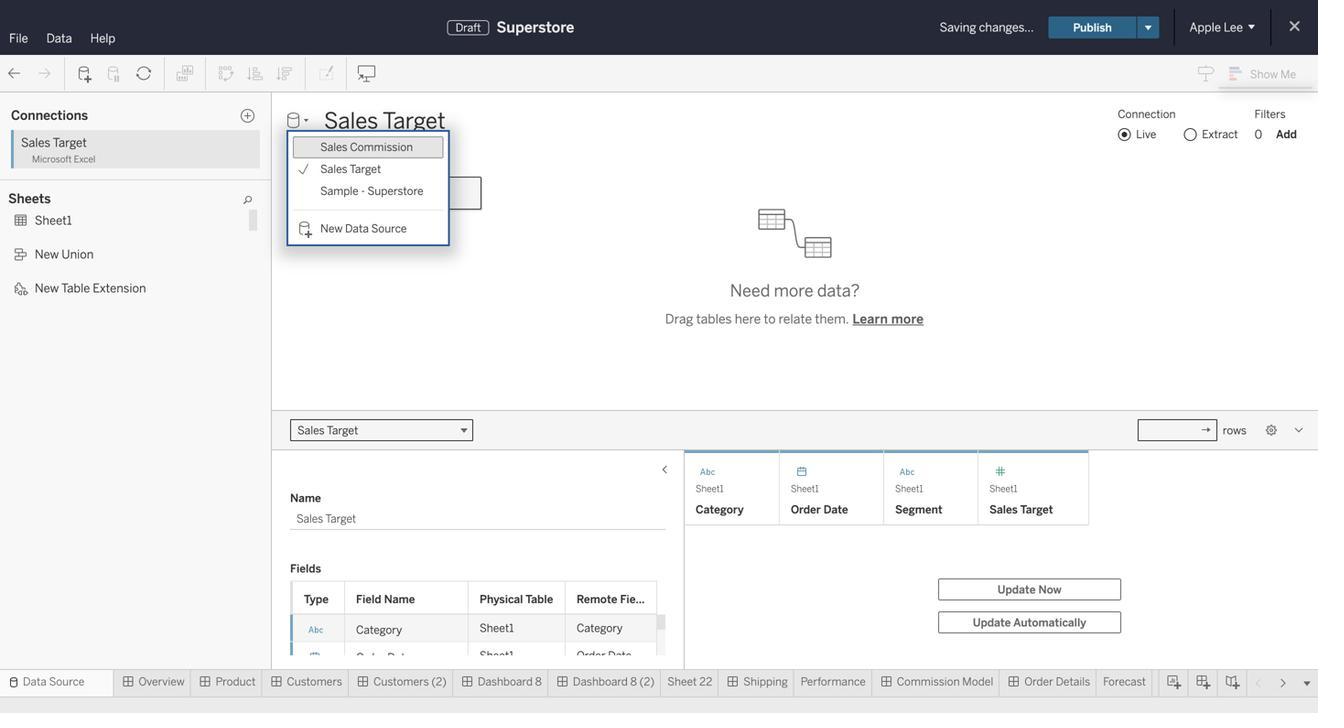 Task type: describe. For each thing, give the bounding box(es) containing it.
2 horizontal spatial commission
[[897, 675, 960, 688]]

agg(sales
[[229, 396, 283, 410]]

add button
[[1268, 125, 1305, 143]]

learn
[[853, 312, 888, 327]]

me
[[1280, 68, 1296, 81]]

filters
[[1255, 107, 1286, 121]]

update automatically button
[[938, 611, 1121, 633]]

changes...
[[979, 20, 1034, 35]]

8 for dashboard 8
[[535, 675, 542, 688]]

shipping
[[743, 675, 788, 688]]

redo image
[[35, 65, 53, 83]]

them.
[[815, 312, 849, 327]]

format workbook image
[[317, 65, 335, 83]]

draft
[[456, 21, 481, 34]]

0 horizontal spatial superstore
[[70, 164, 126, 177]]

0 vertical spatial performance
[[417, 163, 534, 190]]

3 home office, segment. press space to toggle selection. press escape to go back to the left margin. use arrow keys to navigate headers text field from the top
[[434, 528, 522, 546]]

details
[[1056, 675, 1090, 688]]

2 horizontal spatial superstore
[[497, 19, 574, 36]]

May, Month of Order Date. Press Space to toggle selection. Press Escape to go back to the left margin. Use arrow keys to navigate headers text field
[[361, 437, 434, 492]]

remote field name
[[577, 593, 679, 606]]

customers for customers
[[287, 675, 342, 688]]

target inside "sheet1 sales target"
[[1020, 503, 1053, 516]]

2 consumer, segment. press space to toggle selection. press escape to go back to the left margin. use arrow keys to navigate headers text field from the top
[[434, 437, 522, 455]]

product
[[216, 675, 256, 688]]

Name text field
[[290, 508, 665, 530]]

1 vertical spatial year(order
[[205, 173, 266, 187]]

January, Month of Order Date. Press Space to toggle selection. Press Escape to go back to the left margin. Use arrow keys to navigate headers text field
[[361, 217, 434, 272]]

publish button
[[1049, 16, 1136, 38]]

physical
[[480, 593, 523, 606]]

0 horizontal spatial date
[[387, 651, 411, 664]]

new for new table extension
[[35, 281, 59, 296]]

data source
[[23, 675, 85, 688]]

data down undo image
[[11, 97, 38, 112]]

apple
[[1190, 20, 1221, 35]]

2 field from the left
[[620, 593, 645, 606]]

April, Month of Order Date. Press Space to toggle selection. Press Escape to go back to the left margin. Use arrow keys to navigate headers text field
[[361, 382, 434, 437]]

growth
[[119, 665, 156, 678]]

1 horizontal spatial name
[[384, 593, 415, 606]]

dashboard 8 (2)
[[573, 675, 655, 688]]

sum(sales
[[229, 417, 285, 431]]

- inside 'sales commission sales target sample - superstore'
[[361, 184, 365, 198]]

publish
[[1073, 21, 1112, 34]]

business
[[71, 665, 117, 678]]

sorted descending by sum of sales within segment image
[[276, 65, 294, 83]]

update automatically
[[973, 616, 1086, 629]]

Office Supplies, Category. Press Space to toggle selection. Press Escape to go back to the left margin. Use arrow keys to navigate headers text field
[[703, 199, 884, 217]]

drag tables here to relate them. learn more
[[665, 312, 924, 327]]

1 consumer, segment. press space to toggle selection. press escape to go back to the left margin. use arrow keys to navigate headers text field from the top
[[434, 272, 522, 290]]

July, Month of Order Date. Press Space to toggle selection. Press Escape to go back to the left margin. Use arrow keys to navigate headers text field
[[361, 546, 434, 601]]

columns
[[379, 97, 424, 111]]

fields
[[290, 562, 321, 575]]

0
[[1255, 127, 1262, 142]]

need more data?
[[730, 281, 860, 301]]

sheet1 order date
[[791, 483, 848, 516]]

add
[[1276, 128, 1297, 141]]

0 horizontal spatial order date
[[356, 651, 411, 664]]

connections
[[11, 108, 88, 123]]

update for update automatically
[[973, 616, 1011, 629]]

1 vertical spatial sales target
[[306, 187, 369, 200]]

sales commission sales target sample - superstore
[[320, 140, 423, 198]]

overview
[[139, 675, 185, 688]]

3 corporate, segment. press space to toggle selection. press escape to go back to the left margin. use arrow keys to navigate headers text field from the top
[[434, 565, 522, 583]]

option group containing live
[[1112, 125, 1238, 143]]

data left business
[[23, 675, 47, 688]]

remote
[[577, 593, 617, 606]]

here
[[735, 312, 761, 327]]

1 consumer, segment. press space to toggle selection. press escape to go back to the left margin. use arrow keys to navigate headers text field from the top
[[434, 217, 522, 235]]

new table extension
[[35, 281, 146, 296]]

file
[[9, 31, 28, 46]]

sales commission
[[23, 124, 115, 138]]

0 horizontal spatial more
[[774, 281, 813, 301]]

order details
[[1024, 675, 1090, 688]]

table for physical
[[525, 593, 553, 606]]

type
[[304, 593, 329, 606]]

sales performance vs target
[[364, 163, 622, 190]]

customers for customers (2)
[[373, 675, 429, 688]]

analytics
[[85, 97, 135, 112]]

August, Month of Order Date. Press Space to toggle selection. Press Escape to go back to the left margin. Use arrow keys to navigate headers text field
[[361, 601, 434, 656]]

show me button
[[1221, 59, 1313, 88]]

now
[[1038, 583, 1062, 596]]

Search text field
[[5, 189, 124, 211]]

1 row from the top
[[290, 615, 657, 642]]

physical table
[[480, 593, 553, 606]]

rows
[[1223, 424, 1247, 437]]

agg(sales above target?)
[[229, 396, 359, 410]]

duplicate image
[[176, 65, 194, 83]]

row group inside grid
[[290, 615, 657, 713]]

marks. press enter to open the view data window.. use arrow keys to navigate data visualization elements. image
[[522, 217, 1065, 713]]

target right vs
[[562, 163, 622, 190]]

field name
[[356, 593, 415, 606]]

sheet1 sales target
[[989, 483, 1053, 516]]

1 (2) from the left
[[431, 675, 447, 688]]

target)
[[287, 417, 323, 431]]

sheet
[[667, 675, 697, 688]]

0 vertical spatial sample
[[23, 164, 61, 177]]

forecast
[[1103, 675, 1146, 688]]

year list box
[[1099, 198, 1114, 268]]

new business growth
[[47, 665, 156, 678]]

new data source
[[320, 222, 407, 235]]

above
[[286, 396, 316, 410]]

1 corporate, segment. press space to toggle selection. press escape to go back to the left margin. use arrow keys to navigate headers text field from the top
[[434, 235, 522, 254]]

target down sales commission
[[52, 144, 84, 157]]

to
[[764, 312, 776, 327]]

swap rows and columns image
[[217, 65, 235, 83]]

extract
[[1202, 127, 1238, 141]]

data?
[[817, 281, 860, 301]]

data guide image
[[1197, 64, 1215, 82]]

update now button
[[938, 578, 1121, 600]]

data up redo image
[[46, 31, 72, 46]]

target?)
[[318, 396, 359, 410]]

dashboard 8
[[478, 675, 542, 688]]

tooltip
[[255, 363, 285, 376]]

apple lee
[[1190, 20, 1243, 35]]

1 horizontal spatial date
[[608, 649, 632, 662]]

need
[[730, 281, 770, 301]]

relate
[[779, 312, 812, 327]]

table for new
[[61, 281, 90, 296]]

excel
[[74, 154, 95, 165]]



Task type: locate. For each thing, give the bounding box(es) containing it.
sheet1 inside "sheet1 sales target"
[[989, 483, 1017, 494]]

new left business
[[47, 665, 69, 678]]

1 vertical spatial performance
[[801, 675, 866, 688]]

superstore
[[497, 19, 574, 36], [70, 164, 126, 177], [367, 184, 423, 198]]

0 horizontal spatial table
[[61, 281, 90, 296]]

grid
[[685, 450, 1318, 669], [290, 581, 679, 713]]

saving
[[940, 20, 976, 35]]

date inside sheet1 order date
[[824, 503, 848, 516]]

superstore up search text box
[[70, 164, 126, 177]]

new
[[320, 222, 343, 235], [35, 247, 59, 262], [35, 281, 59, 296], [47, 665, 69, 678]]

8 left dashboard 8 (2)
[[535, 675, 542, 688]]

option group
[[1112, 125, 1238, 143]]

1 horizontal spatial field
[[620, 593, 645, 606]]

name right remote
[[648, 593, 679, 606]]

new down tables at top
[[35, 247, 59, 262]]

commission for sales commission
[[52, 124, 115, 138]]

1 customers from the left
[[287, 675, 342, 688]]

1 vertical spatial update
[[973, 616, 1011, 629]]

0 vertical spatial consumer, segment. press space to toggle selection. press escape to go back to the left margin. use arrow keys to navigate headers text field
[[434, 272, 522, 290]]

June, Month of Order Date. Press Space to toggle selection. Press Escape to go back to the left margin. Use arrow keys to navigate headers text field
[[361, 492, 434, 546]]

field
[[356, 593, 381, 606], [620, 593, 645, 606]]

2 corporate, segment. press space to toggle selection. press escape to go back to the left margin. use arrow keys to navigate headers text field from the top
[[434, 400, 522, 418]]

table right physical
[[525, 593, 553, 606]]

0 horizontal spatial sales target
[[23, 144, 84, 157]]

1 vertical spatial source
[[49, 675, 85, 688]]

0 horizontal spatial 8
[[535, 675, 542, 688]]

year(order date)
[[460, 130, 552, 143], [205, 173, 296, 187]]

row up dashboard 8
[[290, 642, 657, 670]]

0 horizontal spatial year(order
[[205, 173, 266, 187]]

0 vertical spatial sales target
[[23, 144, 84, 157]]

order inside sheet1 order date
[[791, 503, 821, 516]]

1 horizontal spatial 8
[[630, 675, 637, 688]]

row down physical
[[290, 615, 657, 642]]

row group
[[290, 615, 657, 713]]

dashboard left sheet
[[573, 675, 628, 688]]

show
[[1250, 68, 1278, 81]]

order date
[[577, 649, 632, 662], [356, 651, 411, 664]]

superstore inside 'sales commission sales target sample - superstore'
[[367, 184, 423, 198]]

refresh data source image
[[135, 65, 153, 83]]

field right remote
[[620, 593, 645, 606]]

live
[[1136, 127, 1156, 141]]

2 horizontal spatial date
[[824, 503, 848, 516]]

0 vertical spatial consumer, segment. press space to toggle selection. press escape to go back to the left margin. use arrow keys to navigate headers text field
[[434, 217, 522, 235]]

0 horizontal spatial sample
[[23, 164, 61, 177]]

source left growth
[[49, 675, 85, 688]]

new union
[[35, 247, 94, 262]]

sheets
[[8, 192, 51, 207]]

1 vertical spatial consumer, segment. press space to toggle selection. press escape to go back to the left margin. use arrow keys to navigate headers text field
[[434, 601, 522, 620]]

1 vertical spatial commission
[[350, 140, 413, 154]]

2 vertical spatial commission
[[897, 675, 960, 688]]

customers down the august, month of order date. press space to toggle selection. press escape to go back to the left margin. use arrow keys to navigate headers text field
[[373, 675, 429, 688]]

performance
[[417, 163, 534, 190], [801, 675, 866, 688]]

0 horizontal spatial commission
[[52, 124, 115, 138]]

1 horizontal spatial performance
[[801, 675, 866, 688]]

update left now
[[998, 583, 1036, 596]]

sheet1
[[35, 213, 72, 228], [696, 483, 724, 494], [791, 483, 819, 494], [895, 483, 923, 494], [989, 483, 1017, 494], [480, 621, 514, 635], [480, 649, 514, 662]]

1 vertical spatial table
[[525, 593, 553, 606]]

more
[[774, 281, 813, 301], [891, 312, 924, 327]]

performance left vs
[[417, 163, 534, 190]]

size
[[260, 312, 280, 324]]

1 horizontal spatial grid
[[685, 450, 1318, 669]]

1 vertical spatial consumer, segment. press space to toggle selection. press escape to go back to the left margin. use arrow keys to navigate headers text field
[[434, 437, 522, 455]]

sample - superstore
[[23, 164, 126, 177]]

1 horizontal spatial segment
[[895, 503, 942, 516]]

(2) down the august, month of order date. press space to toggle selection. press escape to go back to the left margin. use arrow keys to navigate headers text field
[[431, 675, 447, 688]]

open and edit this workbook in tableau desktop image
[[358, 65, 376, 83]]

target up excel
[[53, 135, 87, 150]]

date) left 'sales commission sales target sample - superstore'
[[269, 173, 296, 187]]

(2) left sheet
[[639, 675, 655, 688]]

target inside sales target microsoft excel
[[53, 135, 87, 150]]

2 dashboard from the left
[[573, 675, 628, 688]]

undo image
[[5, 65, 24, 83]]

0 horizontal spatial -
[[64, 164, 67, 177]]

2 consumer, segment. press space to toggle selection. press escape to go back to the left margin. use arrow keys to navigate headers text field from the top
[[434, 601, 522, 620]]

sales inside sales target microsoft excel
[[21, 135, 50, 150]]

dashboard for dashboard 8 (2)
[[573, 675, 628, 688]]

sales inside "sheet1 sales target"
[[989, 503, 1018, 516]]

0 vertical spatial more
[[774, 281, 813, 301]]

sheet1 inside sheet1 order date
[[791, 483, 819, 494]]

None text field
[[317, 107, 1101, 135], [1138, 419, 1217, 441], [317, 107, 1101, 135], [1138, 419, 1217, 441]]

(2)
[[431, 675, 447, 688], [639, 675, 655, 688]]

customers right the product
[[287, 675, 342, 688]]

2 horizontal spatial name
[[648, 593, 679, 606]]

update for update now
[[998, 583, 1036, 596]]

2 8 from the left
[[630, 675, 637, 688]]

1 vertical spatial more
[[891, 312, 924, 327]]

- left excel
[[64, 164, 67, 177]]

show me
[[1250, 68, 1296, 81]]

target down the rows at the top left of page
[[350, 162, 381, 176]]

1 horizontal spatial dashboard
[[573, 675, 628, 688]]

year(order
[[460, 130, 522, 143], [205, 173, 266, 187]]

name
[[290, 492, 321, 505], [384, 593, 415, 606], [648, 593, 679, 606]]

consumer, segment. press space to toggle selection. press escape to go back to the left margin. use arrow keys to navigate headers text field down the sales performance vs target
[[434, 217, 522, 235]]

0 horizontal spatial customers
[[287, 675, 342, 688]]

1 horizontal spatial (2)
[[639, 675, 655, 688]]

Consumer, Segment. Press Space to toggle selection. Press Escape to go back to the left margin. Use arrow keys to navigate headers text field
[[434, 272, 522, 290], [434, 601, 522, 620]]

0 horizontal spatial year(order date)
[[205, 173, 296, 187]]

1 vertical spatial -
[[361, 184, 365, 198]]

update inside button
[[973, 616, 1011, 629]]

dashboard for dashboard 8
[[478, 675, 533, 688]]

commission model
[[897, 675, 993, 688]]

2 row from the top
[[290, 642, 657, 670]]

- up new data source
[[361, 184, 365, 198]]

-
[[64, 164, 67, 177], [361, 184, 365, 198]]

8 left sheet
[[630, 675, 637, 688]]

sample
[[23, 164, 61, 177], [320, 184, 359, 198]]

0 vertical spatial segment
[[47, 282, 92, 295]]

target
[[53, 135, 87, 150], [52, 144, 84, 157], [350, 162, 381, 176], [562, 163, 622, 190], [336, 187, 369, 200], [1020, 503, 1053, 516]]

1 horizontal spatial -
[[361, 184, 365, 198]]

Home Office, Segment. Press Space to toggle selection. Press Escape to go back to the left margin. Use arrow keys to navigate headers text field
[[434, 254, 522, 272], [434, 418, 522, 437], [434, 528, 522, 546], [434, 583, 522, 601]]

1 horizontal spatial superstore
[[367, 184, 423, 198]]

grid containing type
[[290, 581, 679, 713]]

microsoft
[[32, 154, 72, 165]]

table inside grid
[[525, 593, 553, 606]]

1 horizontal spatial source
[[371, 222, 407, 235]]

name down june, month of order date. press space to toggle selection. press escape to go back to the left margin. use arrow keys to navigate headers text field
[[384, 593, 415, 606]]

1 horizontal spatial customers
[[373, 675, 429, 688]]

1 vertical spatial superstore
[[70, 164, 126, 177]]

update down update now
[[973, 616, 1011, 629]]

4 home office, segment. press space to toggle selection. press escape to go back to the left margin. use arrow keys to navigate headers text field from the top
[[434, 583, 522, 601]]

Consumer, Segment. Press Space to toggle selection. Press Escape to go back to the left margin. Use arrow keys to navigate headers text field
[[434, 217, 522, 235], [434, 437, 522, 455]]

1 vertical spatial sample
[[320, 184, 359, 198]]

target inside 'sales commission sales target sample - superstore'
[[350, 162, 381, 176]]

0 horizontal spatial (2)
[[431, 675, 447, 688]]

1 horizontal spatial date)
[[524, 130, 552, 143]]

more right learn
[[891, 312, 924, 327]]

1 vertical spatial segment
[[895, 503, 942, 516]]

table down the union
[[61, 281, 90, 296]]

new left january, month of order date. press space to toggle selection. press escape to go back to the left margin. use arrow keys to navigate headers text box
[[320, 222, 343, 235]]

commission inside 'sales commission sales target sample - superstore'
[[350, 140, 413, 154]]

4 corporate, segment. press space to toggle selection. press escape to go back to the left margin. use arrow keys to navigate headers text field from the top
[[434, 620, 522, 638]]

commission
[[52, 124, 115, 138], [350, 140, 413, 154], [897, 675, 960, 688]]

0 vertical spatial update
[[998, 583, 1036, 596]]

2 (2) from the left
[[639, 675, 655, 688]]

more up the drag tables here to relate them. learn more
[[774, 281, 813, 301]]

help
[[90, 31, 115, 46]]

1 horizontal spatial table
[[525, 593, 553, 606]]

sales target
[[23, 144, 84, 157], [306, 187, 369, 200]]

0 vertical spatial source
[[371, 222, 407, 235]]

update inside button
[[998, 583, 1036, 596]]

1 vertical spatial year(order date)
[[205, 173, 296, 187]]

1 field from the left
[[356, 593, 381, 606]]

date) up vs
[[524, 130, 552, 143]]

source down 'sales commission sales target sample - superstore'
[[371, 222, 407, 235]]

0 vertical spatial table
[[61, 281, 90, 296]]

0 horizontal spatial grid
[[290, 581, 679, 713]]

field right type
[[356, 593, 381, 606]]

sample inside 'sales commission sales target sample - superstore'
[[320, 184, 359, 198]]

category
[[47, 244, 93, 257], [696, 503, 744, 516], [577, 621, 623, 635], [356, 623, 402, 637]]

tables
[[16, 222, 53, 236]]

superstore right draft
[[497, 19, 574, 36]]

date)
[[524, 130, 552, 143], [269, 173, 296, 187]]

segment inside grid
[[895, 503, 942, 516]]

0 horizontal spatial segment
[[47, 282, 92, 295]]

sorted ascending by sum of sales within segment image
[[246, 65, 265, 83]]

data down 'sales commission sales target sample - superstore'
[[345, 222, 369, 235]]

8 for dashboard 8 (2)
[[630, 675, 637, 688]]

sales
[[23, 124, 50, 138], [21, 135, 50, 150], [320, 140, 347, 154], [23, 144, 50, 157], [320, 162, 347, 176], [364, 163, 413, 190], [306, 187, 334, 200], [989, 503, 1018, 516]]

1 horizontal spatial sample
[[320, 184, 359, 198]]

sample up sheets
[[23, 164, 61, 177]]

target up update now button at right
[[1020, 503, 1053, 516]]

0 vertical spatial superstore
[[497, 19, 574, 36]]

0 vertical spatial commission
[[52, 124, 115, 138]]

Corporate, Segment. Press Space to toggle selection. Press Escape to go back to the left margin. Use arrow keys to navigate headers text field
[[434, 235, 522, 254], [434, 400, 522, 418], [434, 565, 522, 583], [434, 620, 522, 638]]

date
[[824, 503, 848, 516], [608, 649, 632, 662], [387, 651, 411, 664]]

dashboard down physical
[[478, 675, 533, 688]]

union
[[62, 247, 94, 262]]

new data source image
[[76, 65, 94, 83]]

model
[[962, 675, 993, 688]]

February, Month of Order Date. Press Space to toggle selection. Press Escape to go back to the left margin. Use arrow keys to navigate headers text field
[[361, 272, 434, 327]]

lee
[[1224, 20, 1243, 35]]

8
[[535, 675, 542, 688], [630, 675, 637, 688]]

update
[[998, 583, 1036, 596], [973, 616, 1011, 629]]

target up new data source
[[336, 187, 369, 200]]

2 vertical spatial superstore
[[367, 184, 423, 198]]

sales target up new data source
[[306, 187, 369, 200]]

0 horizontal spatial performance
[[417, 163, 534, 190]]

1 home office, segment. press space to toggle selection. press escape to go back to the left margin. use arrow keys to navigate headers text field from the top
[[434, 254, 522, 272]]

0 horizontal spatial field
[[356, 593, 381, 606]]

1 horizontal spatial year(order date)
[[460, 130, 552, 143]]

connection
[[1118, 107, 1176, 121]]

commission up excel
[[52, 124, 115, 138]]

sample up new data source
[[320, 184, 359, 198]]

1 horizontal spatial year(order
[[460, 130, 522, 143]]

0 horizontal spatial source
[[49, 675, 85, 688]]

sum(sales target)
[[229, 417, 323, 431]]

grid containing category
[[685, 450, 1318, 669]]

learn more link
[[852, 311, 925, 328]]

new for new business growth
[[47, 665, 69, 678]]

0 horizontal spatial date)
[[269, 173, 296, 187]]

consumer, segment. press space to toggle selection. press escape to go back to the left margin. use arrow keys to navigate headers text field up name text box
[[434, 437, 522, 455]]

sales target down sales commission
[[23, 144, 84, 157]]

1 vertical spatial date)
[[269, 173, 296, 187]]

1 dashboard from the left
[[478, 675, 533, 688]]

drag
[[665, 312, 693, 327]]

vs
[[538, 163, 558, 190]]

customers
[[287, 675, 342, 688], [373, 675, 429, 688]]

extension
[[93, 281, 146, 296]]

saving changes...
[[940, 20, 1034, 35]]

0 vertical spatial -
[[64, 164, 67, 177]]

commission left model
[[897, 675, 960, 688]]

1 horizontal spatial sales target
[[306, 187, 369, 200]]

new down 'new union'
[[35, 281, 59, 296]]

performance right shipping
[[801, 675, 866, 688]]

1 horizontal spatial order date
[[577, 649, 632, 662]]

0 vertical spatial year(order date)
[[460, 130, 552, 143]]

order date up dashboard 8 (2)
[[577, 649, 632, 662]]

superstore up new data source
[[367, 184, 423, 198]]

1 horizontal spatial commission
[[350, 140, 413, 154]]

0 horizontal spatial dashboard
[[478, 675, 533, 688]]

update now
[[998, 583, 1062, 596]]

0 horizontal spatial name
[[290, 492, 321, 505]]

rows
[[379, 129, 406, 142]]

0 vertical spatial year(order
[[460, 130, 522, 143]]

new for new union
[[35, 247, 59, 262]]

sales target microsoft excel
[[21, 135, 95, 165]]

automatically
[[1013, 616, 1086, 629]]

row group containing sheet1
[[290, 615, 657, 713]]

1 horizontal spatial more
[[891, 312, 924, 327]]

pause auto updates image
[[105, 65, 124, 83]]

data
[[46, 31, 72, 46], [11, 97, 38, 112], [345, 222, 369, 235], [23, 675, 47, 688]]

sheet 22
[[667, 675, 712, 688]]

2 home office, segment. press space to toggle selection. press escape to go back to the left margin. use arrow keys to navigate headers text field from the top
[[434, 418, 522, 437]]

row
[[290, 615, 657, 642], [290, 642, 657, 670]]

tables
[[696, 312, 732, 327]]

customers (2)
[[373, 675, 447, 688]]

2 customers from the left
[[373, 675, 429, 688]]

order date up the customers (2)
[[356, 651, 411, 664]]

1 8 from the left
[[535, 675, 542, 688]]

commission down columns
[[350, 140, 413, 154]]

22
[[699, 675, 712, 688]]

commission for sales commission sales target sample - superstore
[[350, 140, 413, 154]]

0 vertical spatial date)
[[524, 130, 552, 143]]

new for new data source
[[320, 222, 343, 235]]

name up 'fields'
[[290, 492, 321, 505]]



Task type: vqa. For each thing, say whether or not it's contained in the screenshot.
the Sales Target Microsoft Excel
yes



